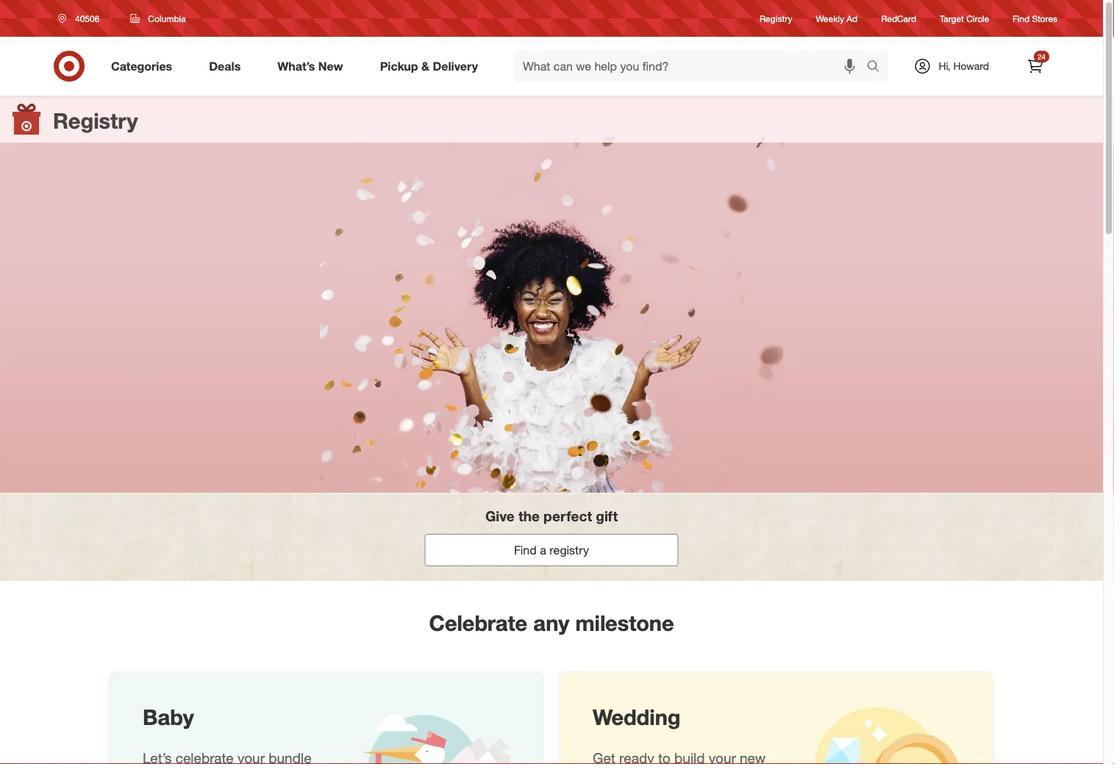 Task type: locate. For each thing, give the bounding box(es) containing it.
ad
[[847, 13, 858, 24]]

1 vertical spatial registry
[[53, 107, 138, 133]]

howard
[[954, 60, 990, 72]]

categories
[[111, 59, 172, 73]]

pickup & delivery link
[[368, 50, 497, 82]]

find stores link
[[1013, 12, 1058, 25]]

baby
[[143, 704, 194, 730]]

0 horizontal spatial find
[[514, 543, 537, 557]]

weekly
[[816, 13, 845, 24]]

find left a
[[514, 543, 537, 557]]

search button
[[860, 50, 896, 85]]

new
[[318, 59, 343, 73]]

find a registry
[[514, 543, 589, 557]]

find for find stores
[[1013, 13, 1030, 24]]

pickup & delivery
[[380, 59, 478, 73]]

hi, howard
[[939, 60, 990, 72]]

0 horizontal spatial registry
[[53, 107, 138, 133]]

1 horizontal spatial find
[[1013, 13, 1030, 24]]

columbia button
[[121, 5, 196, 32]]

milestone
[[576, 610, 674, 636]]

celebrate
[[429, 610, 528, 636]]

redcard
[[882, 13, 917, 24]]

columbia
[[148, 13, 186, 24]]

24 link
[[1020, 50, 1052, 82]]

find left stores
[[1013, 13, 1030, 24]]

what's new
[[278, 59, 343, 73]]

40506 button
[[49, 5, 115, 32]]

registry
[[550, 543, 589, 557]]

registry link
[[760, 12, 793, 25]]

0 vertical spatial find
[[1013, 13, 1030, 24]]

registry down categories
[[53, 107, 138, 133]]

registry left weekly
[[760, 13, 793, 24]]

0 vertical spatial registry
[[760, 13, 793, 24]]

redcard link
[[882, 12, 917, 25]]

delivery
[[433, 59, 478, 73]]

1 vertical spatial find
[[514, 543, 537, 557]]

find inside find stores link
[[1013, 13, 1030, 24]]

find
[[1013, 13, 1030, 24], [514, 543, 537, 557]]

registry
[[760, 13, 793, 24], [53, 107, 138, 133]]

what's new link
[[265, 50, 362, 82]]

weekly ad link
[[816, 12, 858, 25]]

find inside find a registry button
[[514, 543, 537, 557]]

hi,
[[939, 60, 951, 72]]



Task type: describe. For each thing, give the bounding box(es) containing it.
1 horizontal spatial registry
[[760, 13, 793, 24]]

&
[[422, 59, 430, 73]]

deals
[[209, 59, 241, 73]]

find stores
[[1013, 13, 1058, 24]]

give
[[486, 508, 515, 525]]

the
[[519, 508, 540, 525]]

perfect
[[544, 508, 592, 525]]

pickup
[[380, 59, 418, 73]]

any
[[534, 610, 570, 636]]

target circle link
[[940, 12, 990, 25]]

stores
[[1033, 13, 1058, 24]]

What can we help you find? suggestions appear below search field
[[514, 50, 871, 82]]

gift
[[596, 508, 618, 525]]

24
[[1038, 52, 1046, 61]]

categories link
[[99, 50, 191, 82]]

search
[[860, 60, 896, 75]]

weekly ad
[[816, 13, 858, 24]]

what's
[[278, 59, 315, 73]]

find a registry button
[[425, 534, 679, 566]]

celebrate any milestone
[[429, 610, 674, 636]]

a
[[540, 543, 547, 557]]

deals link
[[197, 50, 259, 82]]

find for find a registry
[[514, 543, 537, 557]]

40506
[[75, 13, 100, 24]]

circle
[[967, 13, 990, 24]]

give the perfect gift
[[486, 508, 618, 525]]

target circle
[[940, 13, 990, 24]]

target
[[940, 13, 965, 24]]

wedding
[[593, 704, 681, 730]]



Task type: vqa. For each thing, say whether or not it's contained in the screenshot.
$24.49
no



